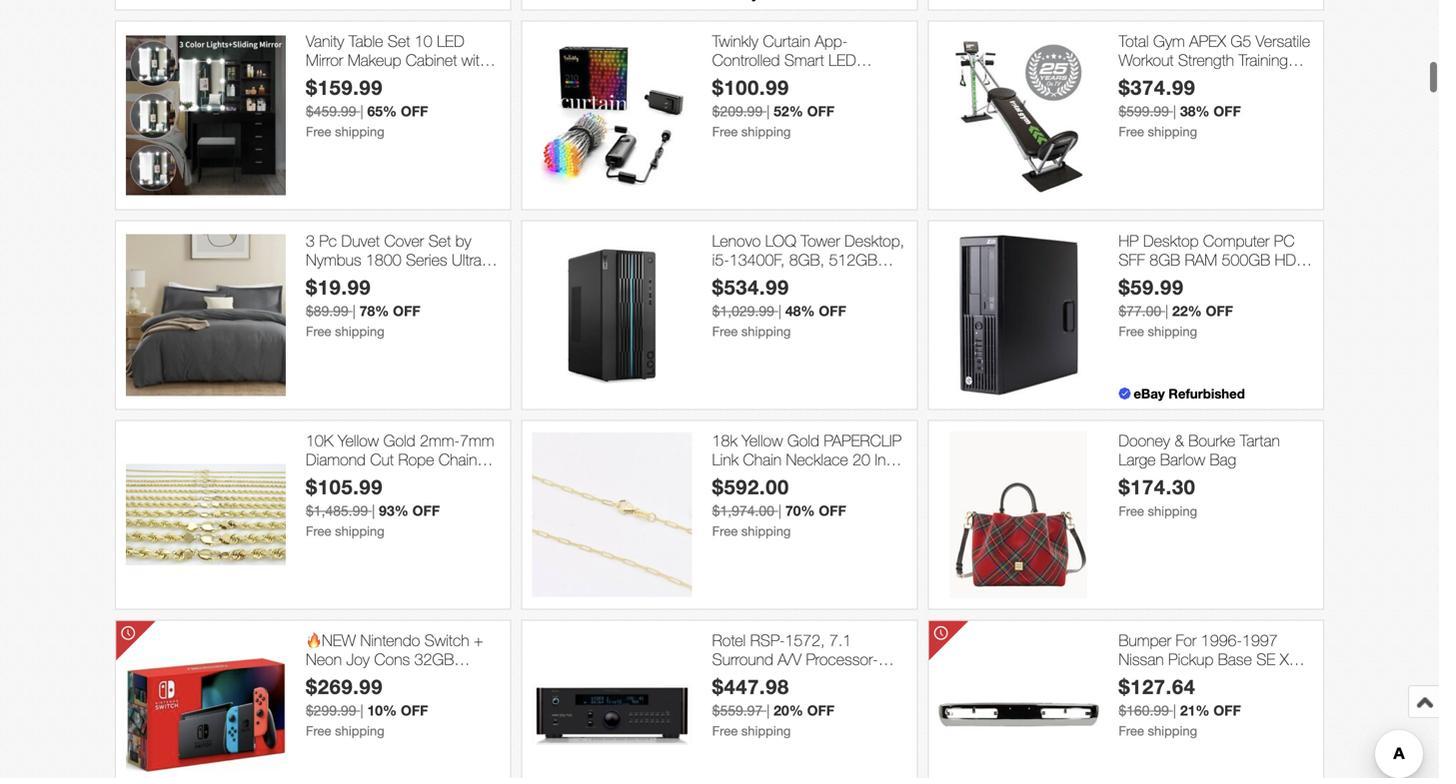 Task type: locate. For each thing, give the bounding box(es) containing it.
13400f,
[[730, 250, 785, 269]]

dresser
[[426, 70, 478, 89]]

| inside '$19.99 $89.99 | 78% off free shipping'
[[353, 303, 356, 320]]

free down '$1,485.99'
[[306, 524, 331, 540]]

1 horizontal spatial chain
[[743, 450, 782, 469]]

necklace
[[786, 450, 848, 469], [406, 470, 468, 489]]

free inside dooney & bourke tartan large barlow bag $174.30 free shipping
[[1119, 504, 1145, 520]]

off inside $100.99 $209.99 | 52% off free shipping
[[807, 103, 835, 120]]

nissan
[[1119, 650, 1164, 669]]

| left the 93%
[[372, 503, 375, 520]]

home inside lenovo loq tower desktop, i5-13400f, 8gb, 512gb ssd, win 11 home
[[804, 270, 844, 289]]

off inside '$19.99 $89.99 | 78% off free shipping'
[[393, 303, 421, 320]]

1080p-
[[712, 670, 763, 689]]

| left 52%
[[767, 103, 770, 120]]

lenovo
[[712, 231, 761, 250]]

gold
[[383, 431, 416, 450], [788, 431, 820, 450]]

shipping inside "$59.99 $77.00 | 22% off free shipping"
[[1148, 324, 1198, 340]]

1 vertical spatial cover
[[306, 289, 346, 308]]

sff
[[1119, 250, 1146, 269]]

free inside the $159.99 $459.99 | 65% off free shipping
[[306, 124, 331, 140]]

dooney & bourke tartan large barlow bag $174.30 free shipping
[[1119, 431, 1280, 520]]

shipping inside $447.98 $559.97 | 20% off free shipping
[[742, 724, 791, 740]]

yellow
[[338, 431, 379, 450], [742, 431, 783, 450]]

shipping down $174.30
[[1148, 504, 1198, 520]]

shipping down 21%
[[1148, 724, 1198, 740]]

21%
[[1180, 703, 1210, 720]]

free down $459.99
[[306, 124, 331, 140]]

$59.99
[[1119, 276, 1184, 300]]

storage
[[370, 70, 422, 89]]

| inside $447.98 $559.97 | 20% off free shipping
[[767, 703, 770, 720]]

8gb,
[[790, 250, 825, 269]]

shipping down 52%
[[742, 124, 791, 140]]

1997
[[1243, 631, 1278, 650]]

off inside $374.99 $599.99 | 38% off free shipping
[[1214, 103, 1241, 120]]

free for $534.99
[[712, 324, 738, 340]]

off right '78%'
[[393, 303, 421, 320]]

nymbus
[[306, 250, 361, 269]]

10 up cabinet
[[415, 31, 433, 50]]

rotel rsp-1572, 7.1 surround a/v processor- 1080p-new-old stock link
[[712, 631, 907, 689]]

1 horizontal spatial gold
[[788, 431, 820, 450]]

yellow inside 10k yellow gold 2mm-7mm diamond cut rope chain italian pendant necklace 16"- 30"
[[338, 431, 379, 450]]

0 horizontal spatial gold
[[383, 431, 416, 450]]

yellow for $105.99
[[338, 431, 379, 450]]

free inside '$19.99 $89.99 | 78% off free shipping'
[[306, 324, 331, 340]]

10 down ram
[[1185, 270, 1203, 289]]

shipping inside $100.99 $209.99 | 52% off free shipping
[[742, 124, 791, 140]]

i5-
[[712, 250, 730, 269]]

1 horizontal spatial set
[[429, 231, 451, 250]]

desk
[[306, 89, 340, 108]]

off inside $269.99 $299.99 | 10% off free shipping
[[401, 703, 428, 720]]

| for $59.99
[[1166, 303, 1169, 320]]

2 horizontal spatial home
[[1208, 270, 1248, 289]]

gold inside 10k yellow gold 2mm-7mm diamond cut rope chain italian pendant necklace 16"- 30"
[[383, 431, 416, 450]]

dvd/rw
[[1119, 289, 1179, 308]]

1 gold from the left
[[383, 431, 416, 450]]

off for $100.99
[[807, 103, 835, 120]]

|
[[360, 103, 364, 120], [767, 103, 770, 120], [1173, 103, 1177, 120], [353, 303, 356, 320], [779, 303, 782, 320], [1166, 303, 1169, 320], [372, 503, 375, 520], [779, 503, 782, 520], [360, 703, 364, 720], [767, 703, 770, 720], [1173, 703, 1177, 720]]

10k
[[306, 431, 334, 450]]

set up the makeup at the left top of page
[[388, 31, 410, 50]]

off for $447.98
[[807, 703, 835, 720]]

free inside $105.99 $1,485.99 | 93% off free shipping
[[306, 524, 331, 540]]

| left 22%
[[1166, 303, 1169, 320]]

0 horizontal spatial home
[[804, 270, 844, 289]]

shipping down the 20%
[[742, 724, 791, 740]]

yellow inside 18k yellow gold paperclip link chain necklace 20 inch 2.5mm 5 grams
[[742, 431, 783, 450]]

windows
[[1119, 270, 1181, 289]]

🔥new nintendo switch + neon joy cons 32gb gaming console +free 2- day shipping🔥
[[306, 631, 487, 708]]

free down $77.00
[[1119, 324, 1145, 340]]

| inside $127.64 $160.99 | 21% off free shipping
[[1173, 703, 1177, 720]]

free inside $127.64 $160.99 | 21% off free shipping
[[1119, 724, 1145, 740]]

0 horizontal spatial cover
[[306, 289, 346, 308]]

1 vertical spatial set
[[429, 231, 451, 250]]

shipping for $127.64
[[1148, 724, 1198, 740]]

2-
[[473, 670, 487, 689]]

| for $592.00
[[779, 503, 782, 520]]

free down $174.30
[[1119, 504, 1145, 520]]

1 horizontal spatial led
[[829, 51, 857, 70]]

2 chain from the left
[[743, 450, 782, 469]]

| inside $105.99 $1,485.99 | 93% off free shipping
[[372, 503, 375, 520]]

| inside $100.99 $209.99 | 52% off free shipping
[[767, 103, 770, 120]]

| for $105.99
[[372, 503, 375, 520]]

2mm-
[[420, 431, 460, 450]]

free for $59.99
[[1119, 324, 1145, 340]]

0 horizontal spatial set
[[388, 31, 410, 50]]

hp desktop computer pc sff 8gb ram 500gb hdd windows 10 home wi-fi dvd/rw
[[1119, 231, 1307, 308]]

home down 8gb,
[[804, 270, 844, 289]]

off for $269.99
[[401, 703, 428, 720]]

necklace up grams
[[786, 450, 848, 469]]

shipping inside $592.00 $1,974.00 | 70% off free shipping
[[742, 524, 791, 540]]

2 yellow from the left
[[742, 431, 783, 450]]

off inside $447.98 $559.97 | 20% off free shipping
[[807, 703, 835, 720]]

off right 10%
[[401, 703, 428, 720]]

gold up 'rope'
[[383, 431, 416, 450]]

free inside "$59.99 $77.00 | 22% off free shipping"
[[1119, 324, 1145, 340]]

hdd
[[1275, 250, 1307, 269]]

free for $447.98
[[712, 724, 738, 740]]

$100.99 $209.99 | 52% off free shipping
[[712, 76, 835, 140]]

| for $447.98
[[767, 703, 770, 720]]

free inside $447.98 $559.97 | 20% off free shipping
[[712, 724, 738, 740]]

off inside $592.00 $1,974.00 | 70% off free shipping
[[819, 503, 847, 520]]

off right the 93%
[[413, 503, 440, 520]]

free for $105.99
[[306, 524, 331, 540]]

luxurious
[[337, 270, 400, 289]]

shipping inside $374.99 $599.99 | 38% off free shipping
[[1148, 124, 1198, 140]]

soft
[[306, 270, 333, 289]]

off inside the $159.99 $459.99 | 65% off free shipping
[[401, 103, 428, 120]]

machine
[[1215, 70, 1272, 89]]

shipping inside '$19.99 $89.99 | 78% off free shipping'
[[335, 324, 385, 340]]

free inside $269.99 $299.99 | 10% off free shipping
[[306, 724, 331, 740]]

$209.99
[[712, 103, 763, 120]]

free inside $592.00 $1,974.00 | 70% off free shipping
[[712, 524, 738, 540]]

3
[[306, 231, 315, 250]]

off inside "$59.99 $77.00 | 22% off free shipping"
[[1206, 303, 1234, 320]]

gold for $592.00
[[788, 431, 820, 450]]

| left '78%'
[[353, 303, 356, 320]]

multicolor
[[712, 89, 776, 108]]

off right 70%
[[819, 503, 847, 520]]

free down "$599.99"
[[1119, 124, 1145, 140]]

necklace inside 18k yellow gold paperclip link chain necklace 20 inch 2.5mm 5 grams
[[786, 450, 848, 469]]

shipping down 38%
[[1148, 124, 1198, 140]]

shipping down the $1,974.00
[[742, 524, 791, 540]]

drawer
[[319, 70, 366, 89]]

for
[[1176, 631, 1197, 650]]

led up cabinet
[[437, 31, 465, 50]]

off for $19.99
[[393, 303, 421, 320]]

home for $534.99
[[804, 270, 844, 289]]

0 horizontal spatial chain
[[439, 450, 477, 469]]

off right 38%
[[1214, 103, 1241, 120]]

vanity table set 10 led mirror makeup cabinet with 6 drawer storage dresser desk link
[[306, 31, 501, 108]]

off right 65%
[[401, 103, 428, 120]]

gold up grams
[[788, 431, 820, 450]]

| left 65%
[[360, 103, 364, 120]]

$127.64 $160.99 | 21% off free shipping
[[1119, 676, 1241, 740]]

| left 21%
[[1173, 703, 1177, 720]]

set up "series"
[[429, 231, 451, 250]]

yellow for $592.00
[[742, 431, 783, 450]]

home for $59.99
[[1208, 270, 1248, 289]]

grams
[[778, 470, 823, 489]]

lights
[[784, 70, 823, 89]]

surround
[[712, 650, 774, 669]]

$174.30
[[1119, 476, 1196, 500]]

shipping down 65%
[[335, 124, 385, 140]]

versatile
[[1256, 31, 1311, 50]]

shipping down 22%
[[1148, 324, 1198, 340]]

shipping for $19.99
[[335, 324, 385, 340]]

2.5mm
[[712, 470, 761, 489]]

free for $159.99
[[306, 124, 331, 140]]

apex
[[1190, 31, 1227, 50]]

free down $209.99
[[712, 124, 738, 140]]

old
[[799, 670, 822, 689]]

vanity table set 10 led mirror makeup cabinet with 6 drawer storage dresser desk
[[306, 31, 488, 108]]

off inside $127.64 $160.99 | 21% off free shipping
[[1214, 703, 1241, 720]]

free down $1,029.99
[[712, 324, 738, 340]]

| inside "$59.99 $77.00 | 22% off free shipping"
[[1166, 303, 1169, 320]]

| left 10%
[[360, 703, 364, 720]]

1 horizontal spatial 10
[[1185, 270, 1203, 289]]

| left 48%
[[779, 303, 782, 320]]

shipping inside $534.99 $1,029.99 | 48% off free shipping
[[742, 324, 791, 340]]

free for $127.64
[[1119, 724, 1145, 740]]

home inside hp desktop computer pc sff 8gb ram 500gb hdd windows 10 home wi-fi dvd/rw
[[1208, 270, 1248, 289]]

led up 210
[[829, 51, 857, 70]]

vanity
[[306, 31, 344, 50]]

18k yellow gold paperclip link chain necklace 20 inch 2.5mm 5 grams link
[[712, 431, 907, 489]]

chain down 2mm-
[[439, 450, 477, 469]]

$559.97
[[712, 703, 763, 720]]

led
[[437, 31, 465, 50], [829, 51, 857, 70]]

off for $592.00
[[819, 503, 847, 520]]

22%
[[1173, 303, 1202, 320]]

2 gold from the left
[[788, 431, 820, 450]]

bag
[[1210, 450, 1237, 469]]

day
[[306, 689, 332, 708]]

cover up 1800
[[384, 231, 424, 250]]

loq
[[765, 231, 797, 250]]

| for $127.64
[[1173, 703, 1177, 720]]

free for $592.00
[[712, 524, 738, 540]]

home down 500gb
[[1208, 270, 1248, 289]]

home down the workout
[[1119, 70, 1159, 89]]

yellow up diamond
[[338, 431, 379, 450]]

off for $534.99
[[819, 303, 847, 320]]

| inside $592.00 $1,974.00 | 70% off free shipping
[[779, 503, 782, 520]]

free inside $100.99 $209.99 | 52% off free shipping
[[712, 124, 738, 140]]

shipping inside $127.64 $160.99 | 21% off free shipping
[[1148, 724, 1198, 740]]

free down $89.99
[[306, 324, 331, 340]]

yellow right 18k
[[742, 431, 783, 450]]

necklace down 'rope'
[[406, 470, 468, 489]]

off right the 20%
[[807, 703, 835, 720]]

| left the 20%
[[767, 703, 770, 720]]

| left 38%
[[1173, 103, 1177, 120]]

shipping inside $269.99 $299.99 | 10% off free shipping
[[335, 724, 385, 740]]

inch
[[875, 450, 903, 469]]

pc
[[319, 231, 337, 250]]

pc
[[1274, 231, 1295, 250]]

16"-
[[306, 489, 334, 508]]

$159.99 $459.99 | 65% off free shipping
[[306, 76, 428, 140]]

rope
[[398, 450, 434, 469]]

twinkly
[[712, 31, 759, 50]]

0 vertical spatial set
[[388, 31, 410, 50]]

1 horizontal spatial necklace
[[786, 450, 848, 469]]

free down $160.99
[[1119, 724, 1145, 740]]

free down $299.99
[[306, 724, 331, 740]]

off right 21%
[[1214, 703, 1241, 720]]

steel
[[1157, 670, 1190, 689]]

shipping inside $105.99 $1,485.99 | 93% off free shipping
[[335, 524, 385, 540]]

twinkly curtain app- controlled smart led christmas lights 210 rgb multicolor
[[712, 31, 891, 108]]

free down the $1,974.00
[[712, 524, 738, 540]]

1 vertical spatial 10
[[1185, 270, 1203, 289]]

free inside $534.99 $1,029.99 | 48% off free shipping
[[712, 324, 738, 340]]

chain inside 10k yellow gold 2mm-7mm diamond cut rope chain italian pendant necklace 16"- 30"
[[439, 450, 477, 469]]

1 horizontal spatial home
[[1119, 70, 1159, 89]]

6
[[306, 70, 315, 89]]

cover down soft at the left of the page
[[306, 289, 346, 308]]

| for $269.99
[[360, 703, 364, 720]]

ram
[[1185, 250, 1218, 269]]

off right 22%
[[1206, 303, 1234, 320]]

chain up 5
[[743, 450, 782, 469]]

| for $374.99
[[1173, 103, 1177, 120]]

10%
[[367, 703, 397, 720]]

| inside $534.99 $1,029.99 | 48% off free shipping
[[779, 303, 782, 320]]

| inside $269.99 $299.99 | 10% off free shipping
[[360, 703, 364, 720]]

10 inside vanity table set 10 led mirror makeup cabinet with 6 drawer storage dresser desk
[[415, 31, 433, 50]]

off inside $534.99 $1,029.99 | 48% off free shipping
[[819, 303, 847, 320]]

1 horizontal spatial cover
[[384, 231, 424, 250]]

italian
[[306, 470, 342, 489]]

free inside $374.99 $599.99 | 38% off free shipping
[[1119, 124, 1145, 140]]

shipping down '78%'
[[335, 324, 385, 340]]

off inside $105.99 $1,485.99 | 93% off free shipping
[[413, 503, 440, 520]]

shipping for $534.99
[[742, 324, 791, 340]]

$459.99
[[306, 103, 357, 120]]

1 horizontal spatial yellow
[[742, 431, 783, 450]]

shipping inside the $159.99 $459.99 | 65% off free shipping
[[335, 124, 385, 140]]

shipping down $1,029.99
[[742, 324, 791, 340]]

free for $374.99
[[1119, 124, 1145, 140]]

0 horizontal spatial necklace
[[406, 470, 468, 489]]

0 horizontal spatial led
[[437, 31, 465, 50]]

1 chain from the left
[[439, 450, 477, 469]]

1996-
[[1201, 631, 1243, 650]]

shipping down '$1,485.99'
[[335, 524, 385, 540]]

30"
[[339, 489, 362, 508]]

| left 70%
[[779, 503, 782, 520]]

shipping
[[335, 124, 385, 140], [742, 124, 791, 140], [1148, 124, 1198, 140], [335, 324, 385, 340], [742, 324, 791, 340], [1148, 324, 1198, 340], [1148, 504, 1198, 520], [335, 524, 385, 540], [742, 524, 791, 540], [335, 724, 385, 740], [742, 724, 791, 740], [1148, 724, 1198, 740]]

off right 52%
[[807, 103, 835, 120]]

free down the $559.97
[[712, 724, 738, 740]]

0 horizontal spatial 10
[[415, 31, 433, 50]]

| inside the $159.99 $459.99 | 65% off free shipping
[[360, 103, 364, 120]]

bourke
[[1189, 431, 1236, 450]]

free for $19.99
[[306, 324, 331, 340]]

| inside $374.99 $599.99 | 38% off free shipping
[[1173, 103, 1177, 120]]

0 vertical spatial 10
[[415, 31, 433, 50]]

off for $159.99
[[401, 103, 428, 120]]

off right 48%
[[819, 303, 847, 320]]

🔥new nintendo switch + neon joy cons 32gb gaming console +free 2- day shipping🔥 link
[[306, 631, 501, 708]]

gold inside 18k yellow gold paperclip link chain necklace 20 inch 2.5mm 5 grams
[[788, 431, 820, 450]]

free for $100.99
[[712, 124, 738, 140]]

0 horizontal spatial yellow
[[338, 431, 379, 450]]

shipping down 10%
[[335, 724, 385, 740]]

1 yellow from the left
[[338, 431, 379, 450]]

$269.99 $299.99 | 10% off free shipping
[[306, 676, 428, 740]]



Task type: describe. For each thing, give the bounding box(es) containing it.
pickup
[[1169, 650, 1214, 669]]

shipping for $159.99
[[335, 124, 385, 140]]

stock
[[827, 670, 865, 689]]

gaming
[[306, 670, 358, 689]]

3 pc duvet cover set by nymbus 1800 series ultra soft luxurious comforter cover link
[[306, 231, 501, 308]]

gold for $105.99
[[383, 431, 416, 450]]

7.1
[[830, 631, 852, 650]]

front
[[1119, 670, 1152, 689]]

total gym apex g5 versatile workout strength training home fitness machine link
[[1119, 31, 1314, 89]]

link
[[712, 450, 739, 469]]

$105.99
[[306, 476, 383, 500]]

off for $127.64
[[1214, 703, 1241, 720]]

11
[[781, 270, 799, 289]]

led inside vanity table set 10 led mirror makeup cabinet with 6 drawer storage dresser desk
[[437, 31, 465, 50]]

switch
[[425, 631, 469, 650]]

&
[[1175, 431, 1184, 450]]

7mm
[[460, 431, 494, 450]]

shipping for $447.98
[[742, 724, 791, 740]]

lenovo loq tower desktop, i5-13400f, 8gb, 512gb ssd, win 11 home
[[712, 231, 905, 289]]

by
[[456, 231, 472, 250]]

workout
[[1119, 51, 1174, 70]]

32gb
[[415, 650, 454, 669]]

rotel rsp-1572, 7.1 surround a/v processor- 1080p-new-old stock
[[712, 631, 878, 689]]

set inside vanity table set 10 led mirror makeup cabinet with 6 drawer storage dresser desk
[[388, 31, 410, 50]]

rgb
[[859, 70, 891, 89]]

$19.99 $89.99 | 78% off free shipping
[[306, 276, 421, 340]]

nintendo
[[360, 631, 420, 650]]

| for $534.99
[[779, 303, 782, 320]]

93%
[[379, 503, 409, 520]]

shipping🔥
[[336, 689, 411, 708]]

$19.99
[[306, 276, 371, 300]]

fi
[[1275, 270, 1286, 289]]

+
[[474, 631, 483, 650]]

$592.00
[[712, 476, 790, 500]]

refurbished
[[1169, 386, 1245, 402]]

app-
[[815, 31, 848, 50]]

lenovo loq tower desktop, i5-13400f, 8gb, 512gb ssd, win 11 home link
[[712, 231, 907, 289]]

$1,974.00
[[712, 503, 775, 520]]

dooney & bourke tartan large barlow bag link
[[1119, 431, 1314, 470]]

5
[[765, 470, 774, 489]]

$374.99 $599.99 | 38% off free shipping
[[1119, 76, 1241, 140]]

ebay
[[1134, 386, 1165, 402]]

0 vertical spatial cover
[[384, 231, 424, 250]]

$447.98 $559.97 | 20% off free shipping
[[712, 676, 835, 740]]

| for $159.99
[[360, 103, 364, 120]]

tower
[[801, 231, 840, 250]]

8gb
[[1150, 250, 1181, 269]]

shipping inside dooney & bourke tartan large barlow bag $174.30 free shipping
[[1148, 504, 1198, 520]]

a/v
[[778, 650, 802, 669]]

shipping for $592.00
[[742, 524, 791, 540]]

20%
[[774, 703, 803, 720]]

210
[[828, 70, 854, 89]]

makeup
[[348, 51, 401, 70]]

rotel
[[712, 631, 746, 650]]

cut
[[370, 450, 394, 469]]

$534.99 $1,029.99 | 48% off free shipping
[[712, 276, 847, 340]]

| for $19.99
[[353, 303, 356, 320]]

table
[[349, 31, 383, 50]]

10k yellow gold 2mm-7mm diamond cut rope chain italian pendant necklace 16"- 30" link
[[306, 431, 501, 508]]

se
[[1257, 650, 1276, 669]]

mirror
[[306, 51, 343, 70]]

necklace inside 10k yellow gold 2mm-7mm diamond cut rope chain italian pendant necklace 16"- 30"
[[406, 470, 468, 489]]

+free
[[422, 670, 468, 689]]

desktop,
[[845, 231, 905, 250]]

shipping for $269.99
[[335, 724, 385, 740]]

| for $100.99
[[767, 103, 770, 120]]

$77.00
[[1119, 303, 1162, 320]]

$127.64
[[1119, 676, 1196, 700]]

$59.99 $77.00 | 22% off free shipping
[[1119, 276, 1234, 340]]

$105.99 $1,485.99 | 93% off free shipping
[[306, 476, 440, 540]]

3 pc duvet cover set by nymbus 1800 series ultra soft luxurious comforter cover
[[306, 231, 482, 308]]

chain inside 18k yellow gold paperclip link chain necklace 20 inch 2.5mm 5 grams
[[743, 450, 782, 469]]

paperclip
[[824, 431, 902, 450]]

fitness
[[1164, 70, 1211, 89]]

cabinet
[[406, 51, 457, 70]]

bumper
[[1119, 631, 1172, 650]]

free for $269.99
[[306, 724, 331, 740]]

console
[[363, 670, 418, 689]]

led inside twinkly curtain app- controlled smart led christmas lights 210 rgb multicolor
[[829, 51, 857, 70]]

38%
[[1180, 103, 1210, 120]]

$1,029.99
[[712, 303, 775, 320]]

$269.99
[[306, 676, 383, 700]]

off for $374.99
[[1214, 103, 1241, 120]]

shipping for $374.99
[[1148, 124, 1198, 140]]

shipping for $59.99
[[1148, 324, 1198, 340]]

$374.99
[[1119, 76, 1196, 100]]

series
[[406, 250, 447, 269]]

computer
[[1204, 231, 1270, 250]]

processor-
[[806, 650, 878, 669]]

bumper for 1996-1997 nissan pickup base se xe front steel chrome f20123b900
[[1119, 631, 1298, 708]]

ssd,
[[712, 270, 747, 289]]

home inside total gym apex g5 versatile workout strength training home fitness machine
[[1119, 70, 1159, 89]]

shipping for $100.99
[[742, 124, 791, 140]]

curtain
[[763, 31, 811, 50]]

10 inside hp desktop computer pc sff 8gb ram 500gb hdd windows 10 home wi-fi dvd/rw
[[1185, 270, 1203, 289]]

set inside 3 pc duvet cover set by nymbus 1800 series ultra soft luxurious comforter cover
[[429, 231, 451, 250]]

f20123b900
[[1119, 689, 1208, 708]]

500gb
[[1222, 250, 1271, 269]]

shipping for $105.99
[[335, 524, 385, 540]]

off for $59.99
[[1206, 303, 1234, 320]]

$447.98
[[712, 676, 790, 700]]

off for $105.99
[[413, 503, 440, 520]]

chrome
[[1194, 670, 1248, 689]]

1800
[[366, 250, 402, 269]]



Task type: vqa. For each thing, say whether or not it's contained in the screenshot.
HDD
yes



